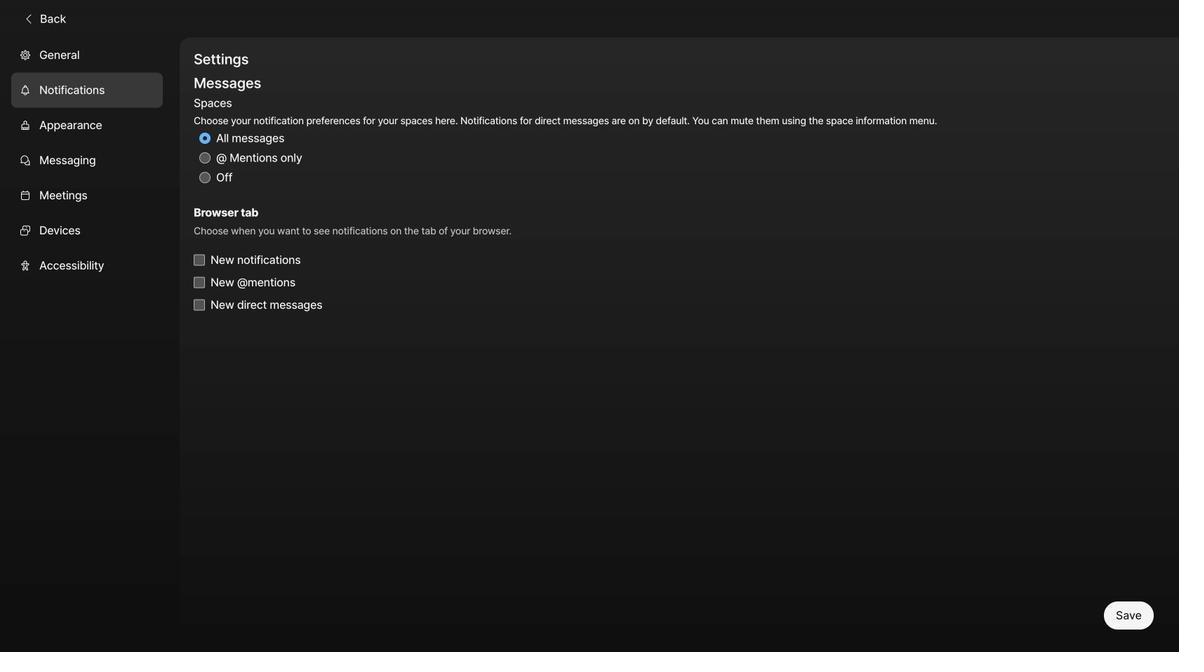 Task type: locate. For each thing, give the bounding box(es) containing it.
option group
[[194, 94, 938, 188]]

messaging tab
[[11, 143, 163, 178]]

@ Mentions only radio
[[199, 152, 211, 164]]

general tab
[[11, 38, 163, 73]]

Off radio
[[199, 172, 211, 183]]

settings navigation
[[0, 38, 180, 652]]



Task type: describe. For each thing, give the bounding box(es) containing it.
devices tab
[[11, 213, 163, 248]]

appearance tab
[[11, 108, 163, 143]]

All messages radio
[[199, 133, 211, 144]]

accessibility tab
[[11, 248, 163, 283]]

meetings tab
[[11, 178, 163, 213]]

notifications tab
[[11, 73, 163, 108]]



Task type: vqa. For each thing, say whether or not it's contained in the screenshot.
All messages radio
yes



